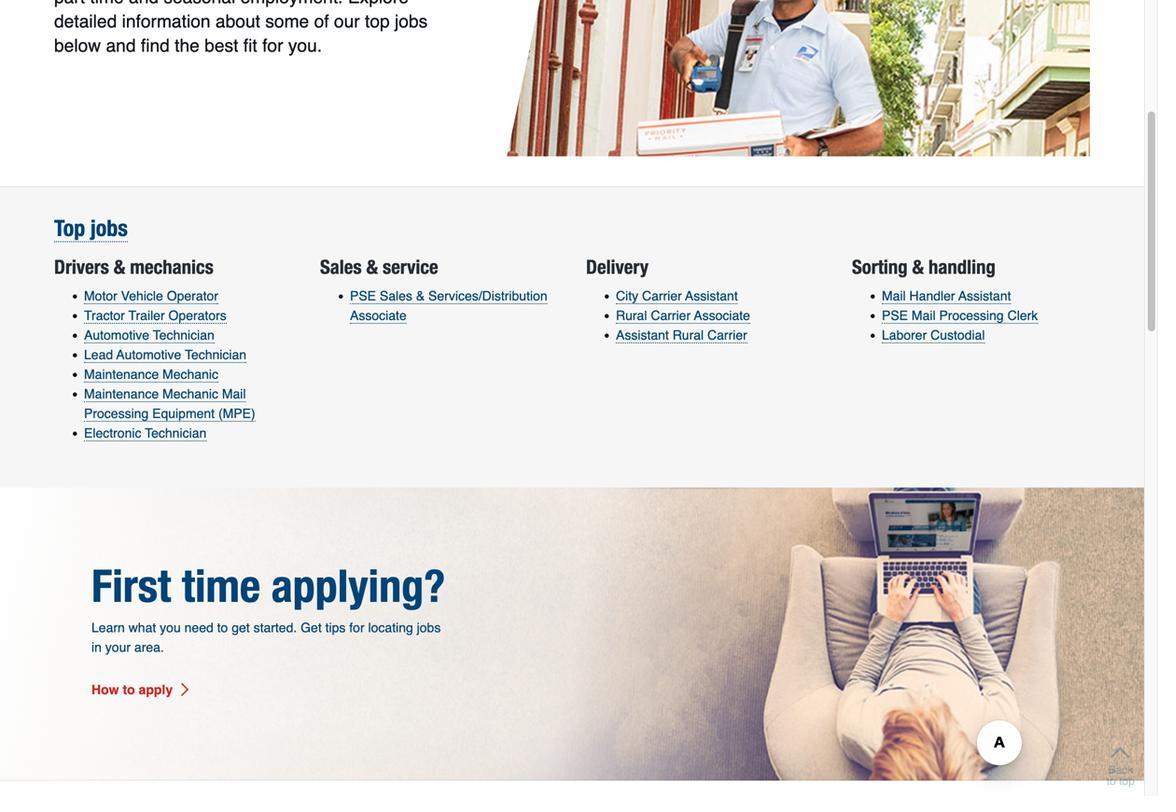 Task type: locate. For each thing, give the bounding box(es) containing it.
applying?
[[271, 559, 445, 612]]

lead automotive technician link
[[84, 347, 247, 363]]

0 vertical spatial processing
[[940, 308, 1004, 323]]

& for sales
[[367, 256, 378, 278]]

2 vertical spatial to
[[1107, 775, 1116, 788]]

handling
[[929, 256, 996, 278]]

&
[[114, 256, 125, 278], [367, 256, 378, 278], [913, 256, 924, 278], [416, 289, 425, 304]]

1 vertical spatial jobs
[[417, 620, 441, 635]]

mechanic down lead automotive technician link
[[162, 367, 218, 382]]

associate inside pse sales & services/distribution associate
[[350, 308, 407, 323]]

automotive technician link
[[84, 328, 215, 344]]

0 vertical spatial technician
[[153, 328, 215, 343]]

learn
[[91, 620, 125, 635]]

to inside first time applying? learn what you need to get started. get tips for locating jobs in your area.
[[217, 620, 228, 635]]

1 maintenance from the top
[[84, 367, 159, 382]]

rural down rural carrier associate link
[[673, 328, 704, 343]]

1 horizontal spatial processing
[[940, 308, 1004, 323]]

1 horizontal spatial mail
[[882, 289, 906, 304]]

jobs right "locating"
[[417, 620, 441, 635]]

tractor trailer operators link
[[84, 308, 227, 324]]

city carrier assistant link
[[616, 289, 738, 304]]

0 vertical spatial to
[[217, 620, 228, 635]]

pse sales & services/distribution associate link
[[350, 289, 548, 324]]

0 vertical spatial mail
[[882, 289, 906, 304]]

mail down sorting
[[882, 289, 906, 304]]

time
[[182, 559, 261, 612]]

carrier
[[642, 289, 682, 304], [651, 308, 691, 323], [708, 328, 748, 343]]

assistant down city
[[616, 328, 669, 343]]

& down service
[[416, 289, 425, 304]]

mechanic
[[162, 367, 218, 382], [162, 387, 218, 402]]

(mpe)
[[218, 406, 255, 421]]

area.
[[134, 640, 164, 655]]

0 vertical spatial maintenance
[[84, 367, 159, 382]]

get
[[232, 620, 250, 635]]

& up motor
[[114, 256, 125, 278]]

get
[[301, 620, 322, 635]]

& inside pse sales & services/distribution associate
[[416, 289, 425, 304]]

1 vertical spatial mechanic
[[162, 387, 218, 402]]

2 vertical spatial carrier
[[708, 328, 748, 343]]

1 vertical spatial automotive
[[116, 347, 181, 362]]

jobs right top
[[91, 215, 128, 241]]

& left service
[[367, 256, 378, 278]]

2 horizontal spatial assistant
[[959, 289, 1011, 304]]

associate down sales & service
[[350, 308, 407, 323]]

maintenance down 'lead'
[[84, 367, 159, 382]]

sales
[[320, 256, 362, 278], [380, 289, 413, 304]]

0 horizontal spatial associate
[[350, 308, 407, 323]]

locating
[[368, 620, 413, 635]]

0 vertical spatial jobs
[[91, 215, 128, 241]]

& up handler at the right of page
[[913, 256, 924, 278]]

jobs
[[91, 215, 128, 241], [417, 620, 441, 635]]

1 horizontal spatial associate
[[694, 308, 750, 323]]

1 vertical spatial to
[[123, 682, 135, 697]]

custodial
[[931, 328, 985, 343]]

first time applying? learn what you need to get started. get tips for locating jobs in your area.
[[91, 559, 445, 655]]

electronic technician link
[[84, 426, 207, 442]]

mail down handler at the right of page
[[912, 308, 936, 323]]

2 vertical spatial mail
[[222, 387, 246, 402]]

1 horizontal spatial rural
[[673, 328, 704, 343]]

0 horizontal spatial jobs
[[91, 215, 128, 241]]

first
[[91, 559, 171, 612]]

motor vehicle operator tractor trailer operators automotive technician lead automotive technician maintenance mechanic maintenance mechanic mail processing equipment (mpe) electronic technician
[[84, 289, 255, 441]]

& for drivers
[[114, 256, 125, 278]]

rural
[[616, 308, 647, 323], [673, 328, 704, 343]]

mechanics
[[130, 256, 214, 278]]

2 associate from the left
[[694, 308, 750, 323]]

pse up the laborer
[[882, 308, 908, 323]]

1 associate from the left
[[350, 308, 407, 323]]

0 vertical spatial rural
[[616, 308, 647, 323]]

laborer custodial link
[[882, 328, 985, 344]]

to inside back to top
[[1107, 775, 1116, 788]]

2 horizontal spatial to
[[1107, 775, 1116, 788]]

1 vertical spatial sales
[[380, 289, 413, 304]]

assistant up the pse mail processing clerk link
[[959, 289, 1011, 304]]

mail
[[882, 289, 906, 304], [912, 308, 936, 323], [222, 387, 246, 402]]

to left top
[[1107, 775, 1116, 788]]

motor
[[84, 289, 117, 304]]

1 horizontal spatial sales
[[380, 289, 413, 304]]

sales left service
[[320, 256, 362, 278]]

assistant for delivery
[[685, 289, 738, 304]]

0 horizontal spatial to
[[123, 682, 135, 697]]

maintenance mechanic link
[[84, 367, 218, 383]]

how to apply
[[91, 682, 173, 697]]

need
[[184, 620, 214, 635]]

assistant for sorting & handling
[[959, 289, 1011, 304]]

operators
[[169, 308, 227, 323]]

mail up (mpe)
[[222, 387, 246, 402]]

rural down city
[[616, 308, 647, 323]]

associate up "assistant rural carrier" link
[[694, 308, 750, 323]]

automotive down automotive technician 'link'
[[116, 347, 181, 362]]

1 vertical spatial pse
[[882, 308, 908, 323]]

0 horizontal spatial sales
[[320, 256, 362, 278]]

pse down sales & service
[[350, 289, 376, 304]]

jobs inside first time applying? learn what you need to get started. get tips for locating jobs in your area.
[[417, 620, 441, 635]]

0 horizontal spatial pse
[[350, 289, 376, 304]]

associate
[[350, 308, 407, 323], [694, 308, 750, 323]]

mail inside motor vehicle operator tractor trailer operators automotive technician lead automotive technician maintenance mechanic maintenance mechanic mail processing equipment (mpe) electronic technician
[[222, 387, 246, 402]]

processing
[[940, 308, 1004, 323], [84, 406, 149, 421]]

carrier up rural carrier associate link
[[642, 289, 682, 304]]

to left the get
[[217, 620, 228, 635]]

1 vertical spatial rural
[[673, 328, 704, 343]]

associate inside city carrier assistant rural carrier associate assistant rural carrier
[[694, 308, 750, 323]]

1 horizontal spatial assistant
[[685, 289, 738, 304]]

1 horizontal spatial to
[[217, 620, 228, 635]]

operator
[[167, 289, 218, 304]]

processing up 'custodial'
[[940, 308, 1004, 323]]

mechanic up equipment
[[162, 387, 218, 402]]

processing up electronic
[[84, 406, 149, 421]]

sorting & handling
[[852, 256, 996, 278]]

automotive
[[84, 328, 149, 343], [116, 347, 181, 362]]

city
[[616, 289, 639, 304]]

1 vertical spatial maintenance
[[84, 387, 159, 402]]

to right the how on the left bottom of the page
[[123, 682, 135, 697]]

carrier down city carrier assistant link
[[651, 308, 691, 323]]

1 vertical spatial processing
[[84, 406, 149, 421]]

1 vertical spatial mail
[[912, 308, 936, 323]]

0 vertical spatial pse
[[350, 289, 376, 304]]

carrier down rural carrier associate link
[[708, 328, 748, 343]]

to
[[217, 620, 228, 635], [123, 682, 135, 697], [1107, 775, 1116, 788]]

sales down service
[[380, 289, 413, 304]]

how
[[91, 682, 119, 697]]

maintenance down maintenance mechanic link
[[84, 387, 159, 402]]

assistant inside mail handler assistant pse mail processing clerk laborer custodial
[[959, 289, 1011, 304]]

pse mail processing clerk link
[[882, 308, 1038, 324]]

2 horizontal spatial mail
[[912, 308, 936, 323]]

assistant
[[685, 289, 738, 304], [959, 289, 1011, 304], [616, 328, 669, 343]]

maintenance
[[84, 367, 159, 382], [84, 387, 159, 402]]

technician
[[153, 328, 215, 343], [185, 347, 247, 362], [145, 426, 207, 441]]

tips
[[325, 620, 346, 635]]

assistant up rural carrier associate link
[[685, 289, 738, 304]]

mail handler assistant link
[[882, 289, 1011, 304]]

0 vertical spatial mechanic
[[162, 367, 218, 382]]

top jobs link
[[54, 215, 128, 242]]

automotive down tractor
[[84, 328, 149, 343]]

0 horizontal spatial mail
[[222, 387, 246, 402]]

to for how to apply
[[123, 682, 135, 697]]

top
[[54, 215, 85, 241]]

2 vertical spatial technician
[[145, 426, 207, 441]]

1 horizontal spatial jobs
[[417, 620, 441, 635]]

back
[[1109, 764, 1134, 777]]

0 horizontal spatial processing
[[84, 406, 149, 421]]

pse
[[350, 289, 376, 304], [882, 308, 908, 323]]

service
[[383, 256, 438, 278]]

sales inside pse sales & services/distribution associate
[[380, 289, 413, 304]]

pse inside mail handler assistant pse mail processing clerk laborer custodial
[[882, 308, 908, 323]]

1 horizontal spatial pse
[[882, 308, 908, 323]]



Task type: describe. For each thing, give the bounding box(es) containing it.
electronic
[[84, 426, 141, 441]]

2 mechanic from the top
[[162, 387, 218, 402]]

trailer
[[128, 308, 165, 323]]

you
[[160, 620, 181, 635]]

equipment
[[152, 406, 215, 421]]

assistant rural carrier link
[[616, 328, 748, 344]]

services/distribution
[[429, 289, 548, 304]]

handler
[[910, 289, 956, 304]]

1 vertical spatial carrier
[[651, 308, 691, 323]]

0 horizontal spatial rural
[[616, 308, 647, 323]]

1 mechanic from the top
[[162, 367, 218, 382]]

& for sorting
[[913, 256, 924, 278]]

0 horizontal spatial assistant
[[616, 328, 669, 343]]

mail handler assistant pse mail processing clerk laborer custodial
[[882, 289, 1038, 343]]

processing inside mail handler assistant pse mail processing clerk laborer custodial
[[940, 308, 1004, 323]]

rural carrier associate link
[[616, 308, 750, 324]]

clerk
[[1008, 308, 1038, 323]]

started.
[[254, 620, 297, 635]]

in
[[91, 640, 102, 655]]

maintenance mechanic mail processing equipment (mpe) link
[[84, 387, 255, 422]]

to for back to top
[[1107, 775, 1116, 788]]

drivers
[[54, 256, 109, 278]]

what
[[129, 620, 156, 635]]

sales & service
[[320, 256, 438, 278]]

lead
[[84, 347, 113, 362]]

2 maintenance from the top
[[84, 387, 159, 402]]

sorting
[[852, 256, 908, 278]]

vehicle
[[121, 289, 163, 304]]

top
[[1120, 775, 1135, 788]]

top jobs
[[54, 215, 128, 241]]

motor vehicle operator link
[[84, 289, 218, 304]]

jobs inside top jobs link
[[91, 215, 128, 241]]

delivery
[[586, 256, 649, 278]]

laborer
[[882, 328, 927, 343]]

pse sales & services/distribution associate
[[350, 289, 548, 323]]

for
[[349, 620, 365, 635]]

0 vertical spatial carrier
[[642, 289, 682, 304]]

tractor
[[84, 308, 125, 323]]

your
[[105, 640, 131, 655]]

drivers & mechanics
[[54, 256, 214, 278]]

0 vertical spatial automotive
[[84, 328, 149, 343]]

city carrier assistant rural carrier associate assistant rural carrier
[[616, 289, 750, 343]]

1 vertical spatial technician
[[185, 347, 247, 362]]

pse inside pse sales & services/distribution associate
[[350, 289, 376, 304]]

back to top
[[1107, 764, 1135, 788]]

processing inside motor vehicle operator tractor trailer operators automotive technician lead automotive technician maintenance mechanic maintenance mechanic mail processing equipment (mpe) electronic technician
[[84, 406, 149, 421]]

0 vertical spatial sales
[[320, 256, 362, 278]]

apply
[[139, 682, 173, 697]]



Task type: vqa. For each thing, say whether or not it's contained in the screenshot.
top Automotive
yes



